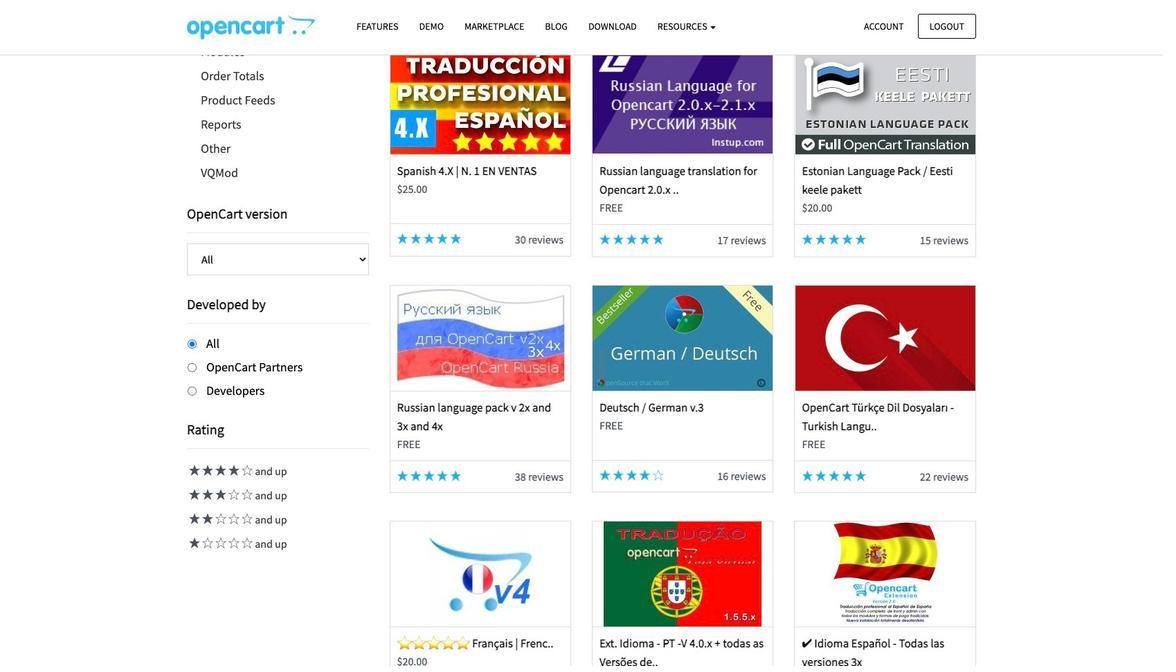 Task type: describe. For each thing, give the bounding box(es) containing it.
ext. idioma - pt -v 4.0.x + todas as versões de.. image
[[593, 522, 773, 627]]

✔   idioma español - todas las versiones  3x image
[[795, 522, 975, 627]]



Task type: locate. For each thing, give the bounding box(es) containing it.
star light image
[[397, 233, 408, 244], [424, 233, 435, 244], [613, 234, 624, 245], [626, 234, 637, 245], [802, 234, 813, 245], [815, 234, 827, 245], [855, 234, 866, 245], [187, 466, 200, 477], [640, 470, 651, 481], [410, 471, 421, 482], [424, 471, 435, 482], [450, 471, 461, 482], [815, 471, 827, 482], [842, 471, 853, 482], [187, 490, 200, 501], [200, 490, 213, 501], [200, 514, 213, 525]]

None radio
[[188, 363, 197, 372], [188, 387, 197, 396], [188, 363, 197, 372], [188, 387, 197, 396]]

russian language pack v 2x and 3x and 4x image
[[390, 286, 570, 391]]

spanish 4.x | n. 1 en ventas image
[[390, 49, 570, 154]]

opencart türkçe dil dosyaları - turkish langu.. image
[[795, 286, 975, 391]]

star light o image
[[213, 514, 226, 525], [226, 514, 240, 525], [240, 514, 253, 525], [200, 538, 213, 549], [226, 538, 240, 549], [240, 538, 253, 549]]

deutsch / german v.3 image
[[593, 286, 773, 391]]

russian language translation for opencart 2.0.x .. image
[[593, 49, 773, 154]]

star light o image
[[240, 466, 253, 477], [653, 470, 664, 481], [226, 490, 240, 501], [240, 490, 253, 501], [213, 538, 226, 549]]

None radio
[[188, 340, 197, 349]]

⭐️⭐️⭐️⭐️⭐️ français | frenc.. image
[[390, 522, 570, 627]]

estonian language pack / eesti keele pakett image
[[795, 49, 975, 154]]

opencart language  extensions image
[[187, 15, 315, 39]]

star light image
[[410, 233, 421, 244], [437, 233, 448, 244], [450, 233, 461, 244], [600, 234, 611, 245], [640, 234, 651, 245], [653, 234, 664, 245], [829, 234, 840, 245], [842, 234, 853, 245], [200, 466, 213, 477], [213, 466, 226, 477], [226, 466, 240, 477], [600, 470, 611, 481], [613, 470, 624, 481], [626, 470, 637, 481], [397, 471, 408, 482], [437, 471, 448, 482], [802, 471, 813, 482], [829, 471, 840, 482], [855, 471, 866, 482], [213, 490, 226, 501], [187, 514, 200, 525], [187, 538, 200, 549]]



Task type: vqa. For each thing, say whether or not it's contained in the screenshot.
Paypal Blog "image"
no



